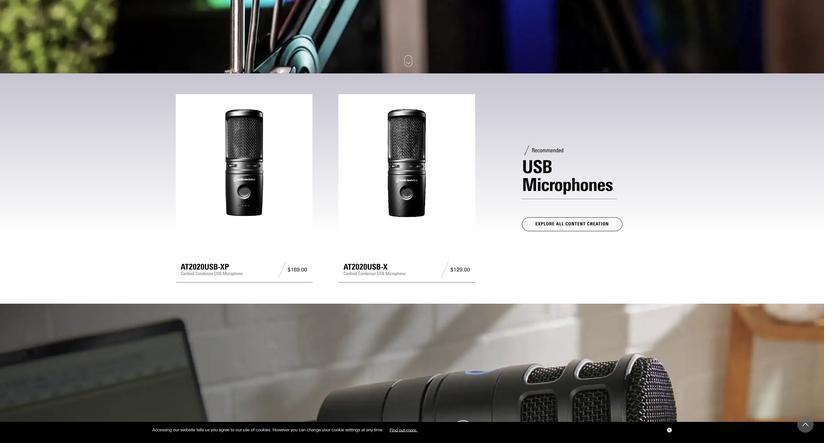 Task type: vqa. For each thing, say whether or not it's contained in the screenshot.
More
no



Task type: locate. For each thing, give the bounding box(es) containing it.
cardioid inside at2020usb-x cardioid condenser usb microphone
[[344, 271, 358, 277]]

our
[[173, 427, 179, 433], [236, 427, 242, 433]]

1 you from the left
[[211, 427, 218, 433]]

cardioid for at2020usb-x
[[344, 271, 358, 277]]

usb inside at2020usb-x cardioid condenser usb microphone
[[377, 271, 385, 277]]

microphone for xp
[[223, 271, 243, 277]]

find out more.
[[390, 427, 418, 433]]

at2020usb- for xp
[[181, 262, 221, 272]]

our left website
[[173, 427, 179, 433]]

cookie
[[332, 427, 344, 433]]

cardioid inside at2020usb-xp cardioid condenser usb microphone
[[181, 271, 195, 277]]

find out more. link
[[385, 425, 422, 435]]

at2020usb xp image
[[181, 99, 307, 226]]

usb microphones
[[522, 156, 613, 196]]

to
[[231, 427, 234, 433]]

at2020usb x image
[[344, 99, 470, 226]]

more.
[[406, 427, 418, 433]]

cross image
[[668, 429, 671, 432]]

1 at2020usb- from the left
[[181, 262, 221, 272]]

microphone inside at2020usb-xp cardioid condenser usb microphone
[[223, 271, 243, 277]]

0 horizontal spatial cardioid
[[181, 271, 195, 277]]

explore all content creation link
[[522, 218, 623, 231]]

$169.00
[[288, 267, 307, 273]]

tells
[[196, 427, 204, 433]]

1 condenser from the left
[[196, 271, 213, 277]]

1 horizontal spatial our
[[236, 427, 242, 433]]

1 divider line image from the left
[[276, 262, 288, 278]]

all
[[557, 221, 564, 227]]

divider line image
[[276, 262, 288, 278], [439, 262, 451, 278]]

usb inside at2020usb-xp cardioid condenser usb microphone
[[214, 271, 222, 277]]

x
[[383, 262, 388, 272]]

recommended
[[532, 147, 564, 154]]

accessing our website tells us you agree to our use of cookies. however you can change your cookie settings at any time.
[[152, 427, 385, 433]]

2 cardioid from the left
[[344, 271, 358, 277]]

at2020usb- inside at2020usb-x cardioid condenser usb microphone
[[344, 262, 383, 272]]

condenser left xp
[[196, 271, 213, 277]]

usb
[[522, 156, 552, 178], [214, 271, 222, 277], [377, 271, 385, 277]]

at
[[361, 427, 365, 433]]

find
[[390, 427, 398, 433]]

0 horizontal spatial usb
[[214, 271, 222, 277]]

2 divider line image from the left
[[439, 262, 451, 278]]

cardioid
[[181, 271, 195, 277], [344, 271, 358, 277]]

1 cardioid from the left
[[181, 271, 195, 277]]

microphone inside at2020usb-x cardioid condenser usb microphone
[[386, 271, 406, 277]]

1 horizontal spatial usb
[[377, 271, 385, 277]]

2 horizontal spatial usb
[[522, 156, 552, 178]]

your
[[322, 427, 331, 433]]

change
[[307, 427, 321, 433]]

usb inside "usb microphones"
[[522, 156, 552, 178]]

can
[[299, 427, 306, 433]]

1 horizontal spatial divider line image
[[439, 262, 451, 278]]

1 horizontal spatial condenser
[[359, 271, 376, 277]]

use
[[243, 427, 250, 433]]

condenser inside at2020usb-x cardioid condenser usb microphone
[[359, 271, 376, 277]]

condenser
[[196, 271, 213, 277], [359, 271, 376, 277]]

1 microphone from the left
[[223, 271, 243, 277]]

2 at2020usb- from the left
[[344, 262, 383, 272]]

1 horizontal spatial you
[[291, 427, 298, 433]]

0 horizontal spatial microphone
[[223, 271, 243, 277]]

0 horizontal spatial you
[[211, 427, 218, 433]]

microphone for x
[[386, 271, 406, 277]]

0 horizontal spatial our
[[173, 427, 179, 433]]

you left 'can'
[[291, 427, 298, 433]]

our right "to"
[[236, 427, 242, 433]]

1 horizontal spatial at2020usb-
[[344, 262, 383, 272]]

settings
[[345, 427, 360, 433]]

1 horizontal spatial microphone
[[386, 271, 406, 277]]

0 horizontal spatial divider line image
[[276, 262, 288, 278]]

usb for at2020usb-x
[[377, 271, 385, 277]]

you
[[211, 427, 218, 433], [291, 427, 298, 433]]

0 horizontal spatial condenser
[[196, 271, 213, 277]]

at2020usb- inside at2020usb-xp cardioid condenser usb microphone
[[181, 262, 221, 272]]

1 horizontal spatial cardioid
[[344, 271, 358, 277]]

condenser left x
[[359, 271, 376, 277]]

at2020usb- for x
[[344, 262, 383, 272]]

you right us
[[211, 427, 218, 433]]

microphone
[[223, 271, 243, 277], [386, 271, 406, 277]]

2 condenser from the left
[[359, 271, 376, 277]]

0 horizontal spatial at2020usb-
[[181, 262, 221, 272]]

out
[[399, 427, 405, 433]]

condenser inside at2020usb-xp cardioid condenser usb microphone
[[196, 271, 213, 277]]

at2020usb-
[[181, 262, 221, 272], [344, 262, 383, 272]]

explore
[[536, 221, 555, 227]]

2 microphone from the left
[[386, 271, 406, 277]]

1 our from the left
[[173, 427, 179, 433]]

however
[[273, 427, 290, 433]]



Task type: describe. For each thing, give the bounding box(es) containing it.
usb for at2020usb-xp
[[214, 271, 222, 277]]

accessing
[[152, 427, 172, 433]]

divider line image for at2020usb-x
[[439, 262, 451, 278]]

agree
[[219, 427, 230, 433]]

creation
[[588, 221, 609, 227]]

arrow up image
[[803, 422, 809, 428]]

at2040usb hypercardioid dynamic podcast microphones in use during podcast image
[[0, 304, 825, 443]]

at2020usb-x cardioid condenser usb microphone
[[344, 262, 406, 277]]

explore all content creation button
[[522, 218, 623, 231]]

condenser for x
[[359, 271, 376, 277]]

2 our from the left
[[236, 427, 242, 433]]

cookies.
[[256, 427, 271, 433]]

divider line image for at2020usb-xp
[[276, 262, 288, 278]]

content
[[566, 221, 586, 227]]

condenser for xp
[[196, 271, 213, 277]]

explore all content creation
[[536, 221, 609, 227]]

2 you from the left
[[291, 427, 298, 433]]

microphones
[[522, 174, 613, 196]]

of
[[251, 427, 255, 433]]

xp
[[221, 262, 229, 272]]

cardioid for at2020usb-xp
[[181, 271, 195, 277]]

any
[[366, 427, 373, 433]]

us
[[205, 427, 210, 433]]

at2020usb-xp cardioid condenser usb microphone
[[181, 262, 243, 277]]

website
[[180, 427, 195, 433]]

$129.00
[[451, 267, 470, 273]]

time.
[[374, 427, 384, 433]]



